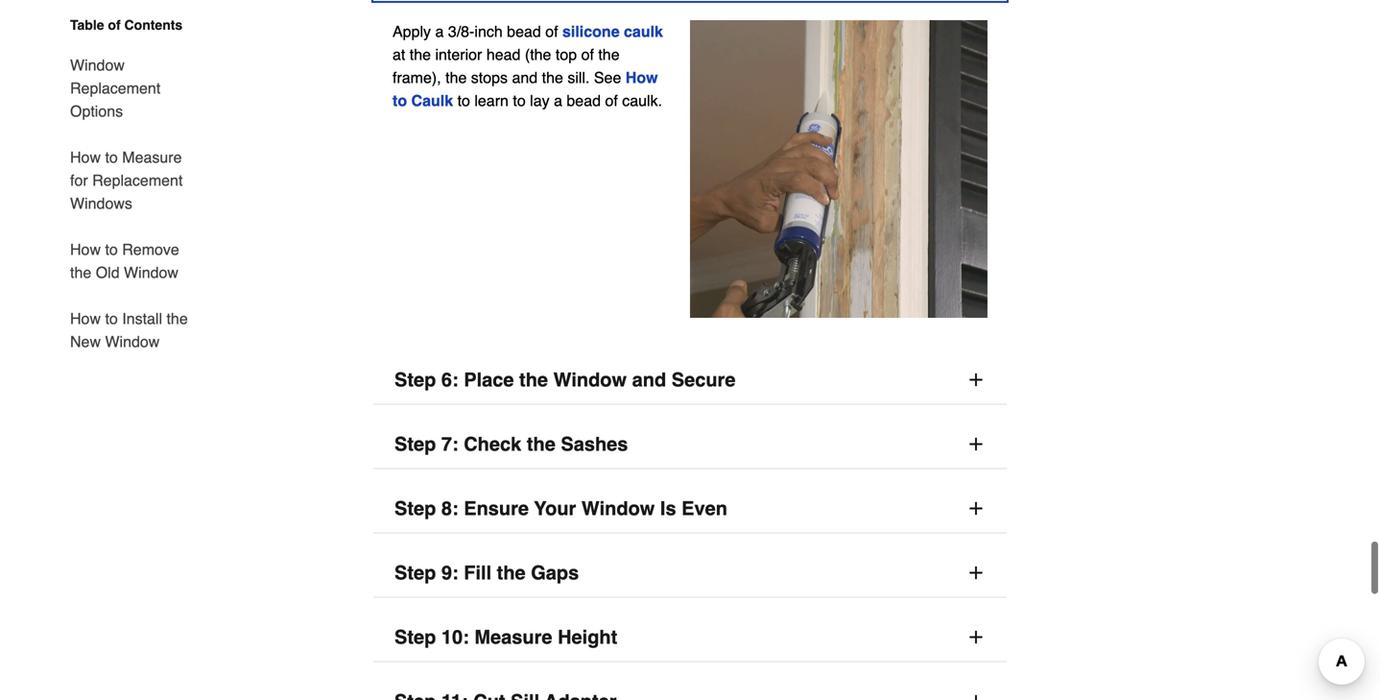 Task type: describe. For each thing, give the bounding box(es) containing it.
step 8: ensure your window is even
[[395, 498, 728, 520]]

caulk
[[411, 92, 453, 109]]

replacement inside the "how to measure for replacement windows"
[[92, 171, 183, 189]]

the up to learn to lay a bead of caulk.
[[542, 69, 564, 86]]

place
[[464, 369, 514, 391]]

1 vertical spatial a
[[554, 92, 563, 109]]

plus image for step 10: measure height
[[967, 628, 986, 647]]

window replacement options
[[70, 56, 161, 120]]

caulk.
[[622, 92, 663, 109]]

is
[[661, 498, 677, 520]]

and inside 'apply a 3/8-inch bead of silicone caulk at the interior head (the top of the frame), the stops and the sill. see'
[[512, 69, 538, 86]]

a person laying caulk for a replacement window. image
[[690, 20, 988, 318]]

to for measure
[[105, 148, 118, 166]]

window inside how to remove the old window
[[124, 264, 179, 281]]

the down interior
[[446, 69, 467, 86]]

window replacement options link
[[70, 42, 199, 134]]

window inside button
[[554, 369, 627, 391]]

the right check
[[527, 433, 556, 455]]

how for how to measure for replacement windows
[[70, 148, 101, 166]]

frame),
[[393, 69, 441, 86]]

plus image for step 6: place the window and secure
[[967, 370, 986, 390]]

step for step 10: measure height
[[395, 626, 436, 648]]

step for step 7: check the sashes
[[395, 433, 436, 455]]

the inside how to remove the old window
[[70, 264, 91, 281]]

how to caulk
[[393, 69, 658, 109]]

ensure
[[464, 498, 529, 520]]

a inside 'apply a 3/8-inch bead of silicone caulk at the interior head (the top of the frame), the stops and the sill. see'
[[435, 22, 444, 40]]

secure
[[672, 369, 736, 391]]

height
[[558, 626, 618, 648]]

the right at
[[410, 45, 431, 63]]

how to remove the old window
[[70, 241, 179, 281]]

plus image for step 9: fill the gaps
[[967, 563, 986, 583]]

plus image for step 8: ensure your window is even
[[967, 499, 986, 518]]

3/8-
[[448, 22, 475, 40]]

3 plus image from the top
[[967, 692, 986, 700]]

stops
[[471, 69, 508, 86]]

old
[[96, 264, 120, 281]]

step for step 8: ensure your window is even
[[395, 498, 436, 520]]

how to install the new window
[[70, 310, 188, 350]]

interior
[[435, 45, 482, 63]]

1 vertical spatial bead
[[567, 92, 601, 109]]

even
[[682, 498, 728, 520]]

the right place
[[520, 369, 548, 391]]

gaps
[[531, 562, 579, 584]]

at
[[393, 45, 406, 63]]

10:
[[442, 626, 469, 648]]

measure for 10:
[[475, 626, 553, 648]]

learn
[[475, 92, 509, 109]]

to left lay
[[513, 92, 526, 109]]

step 6: place the window and secure
[[395, 369, 736, 391]]

how for how to remove the old window
[[70, 241, 101, 258]]

the inside how to install the new window
[[167, 310, 188, 327]]

of right top
[[581, 45, 594, 63]]

for
[[70, 171, 88, 189]]

measure for to
[[122, 148, 182, 166]]

your
[[534, 498, 576, 520]]

how for how to caulk
[[626, 69, 658, 86]]

windows
[[70, 194, 132, 212]]

step for step 9: fill the gaps
[[395, 562, 436, 584]]

to for remove
[[105, 241, 118, 258]]

new
[[70, 333, 101, 350]]

remove
[[122, 241, 179, 258]]

install
[[122, 310, 162, 327]]

options
[[70, 102, 123, 120]]

to learn to lay a bead of caulk.
[[453, 92, 663, 109]]

silicone
[[563, 22, 620, 40]]

6:
[[442, 369, 459, 391]]

table of contents
[[70, 17, 183, 33]]



Task type: locate. For each thing, give the bounding box(es) containing it.
plus image for step 7: check the sashes
[[967, 435, 986, 454]]

lay
[[530, 92, 550, 109]]

the up see at the left of the page
[[599, 45, 620, 63]]

0 horizontal spatial a
[[435, 22, 444, 40]]

silicone caulk link
[[563, 22, 663, 40]]

0 horizontal spatial bead
[[507, 22, 541, 40]]

1 plus image from the top
[[967, 435, 986, 454]]

to up windows on the left top of page
[[105, 148, 118, 166]]

1 vertical spatial measure
[[475, 626, 553, 648]]

of
[[108, 17, 121, 33], [546, 22, 558, 40], [581, 45, 594, 63], [605, 92, 618, 109]]

step 10: measure height button
[[374, 613, 1007, 662]]

1 horizontal spatial measure
[[475, 626, 553, 648]]

replacement
[[70, 79, 161, 97], [92, 171, 183, 189]]

step for step 6: place the window and secure
[[395, 369, 436, 391]]

of up (the
[[546, 22, 558, 40]]

measure up windows on the left top of page
[[122, 148, 182, 166]]

0 vertical spatial plus image
[[967, 435, 986, 454]]

how to caulk link
[[393, 69, 658, 109]]

to inside how to remove the old window
[[105, 241, 118, 258]]

replacement up windows on the left top of page
[[92, 171, 183, 189]]

and
[[512, 69, 538, 86], [632, 369, 667, 391]]

0 vertical spatial a
[[435, 22, 444, 40]]

window inside window replacement options
[[70, 56, 125, 74]]

plus image
[[967, 435, 986, 454], [967, 499, 986, 518], [967, 563, 986, 583]]

measure inside the "how to measure for replacement windows"
[[122, 148, 182, 166]]

table
[[70, 17, 104, 33]]

to down "frame),"
[[393, 92, 407, 109]]

check
[[464, 433, 522, 455]]

plus image inside step 7: check the sashes button
[[967, 435, 986, 454]]

step left 7: at the left bottom of page
[[395, 433, 436, 455]]

how up "old"
[[70, 241, 101, 258]]

8:
[[442, 498, 459, 520]]

0 vertical spatial replacement
[[70, 79, 161, 97]]

bead inside 'apply a 3/8-inch bead of silicone caulk at the interior head (the top of the frame), the stops and the sill. see'
[[507, 22, 541, 40]]

window inside how to install the new window
[[105, 333, 160, 350]]

3 step from the top
[[395, 498, 436, 520]]

how to remove the old window link
[[70, 227, 199, 296]]

to inside how to install the new window
[[105, 310, 118, 327]]

how to install the new window link
[[70, 296, 199, 353]]

0 horizontal spatial and
[[512, 69, 538, 86]]

how
[[626, 69, 658, 86], [70, 148, 101, 166], [70, 241, 101, 258], [70, 310, 101, 327]]

head
[[487, 45, 521, 63]]

caulk
[[624, 22, 663, 40]]

step 7: check the sashes button
[[374, 420, 1007, 469]]

7:
[[442, 433, 459, 455]]

the right the "install"
[[167, 310, 188, 327]]

how inside "how to caulk"
[[626, 69, 658, 86]]

how for how to install the new window
[[70, 310, 101, 327]]

window down remove
[[124, 264, 179, 281]]

how inside the "how to measure for replacement windows"
[[70, 148, 101, 166]]

to for caulk
[[393, 92, 407, 109]]

2 vertical spatial plus image
[[967, 692, 986, 700]]

how up caulk.
[[626, 69, 658, 86]]

of right table
[[108, 17, 121, 33]]

how to measure for replacement windows link
[[70, 134, 199, 227]]

bead up (the
[[507, 22, 541, 40]]

the
[[410, 45, 431, 63], [599, 45, 620, 63], [446, 69, 467, 86], [542, 69, 564, 86], [70, 264, 91, 281], [167, 310, 188, 327], [520, 369, 548, 391], [527, 433, 556, 455], [497, 562, 526, 584]]

to inside the "how to measure for replacement windows"
[[105, 148, 118, 166]]

to up "old"
[[105, 241, 118, 258]]

0 horizontal spatial measure
[[122, 148, 182, 166]]

9:
[[442, 562, 459, 584]]

and down (the
[[512, 69, 538, 86]]

1 plus image from the top
[[967, 370, 986, 390]]

bead
[[507, 22, 541, 40], [567, 92, 601, 109]]

3 plus image from the top
[[967, 563, 986, 583]]

how to measure for replacement windows
[[70, 148, 183, 212]]

window up sashes
[[554, 369, 627, 391]]

2 plus image from the top
[[967, 499, 986, 518]]

0 vertical spatial and
[[512, 69, 538, 86]]

0 vertical spatial measure
[[122, 148, 182, 166]]

0 vertical spatial bead
[[507, 22, 541, 40]]

and left secure
[[632, 369, 667, 391]]

step
[[395, 369, 436, 391], [395, 433, 436, 455], [395, 498, 436, 520], [395, 562, 436, 584], [395, 626, 436, 648]]

to inside "how to caulk"
[[393, 92, 407, 109]]

sashes
[[561, 433, 628, 455]]

inch
[[475, 22, 503, 40]]

window down the "install"
[[105, 333, 160, 350]]

step 9: fill the gaps button
[[374, 549, 1007, 598]]

fill
[[464, 562, 492, 584]]

1 horizontal spatial and
[[632, 369, 667, 391]]

step 7: check the sashes
[[395, 433, 628, 455]]

to left learn
[[458, 92, 470, 109]]

1 horizontal spatial a
[[554, 92, 563, 109]]

plus image inside step 6: place the window and secure button
[[967, 370, 986, 390]]

sill.
[[568, 69, 590, 86]]

window
[[70, 56, 125, 74], [124, 264, 179, 281], [105, 333, 160, 350], [554, 369, 627, 391], [582, 498, 655, 520]]

plus image inside step 8: ensure your window is even button
[[967, 499, 986, 518]]

to left the "install"
[[105, 310, 118, 327]]

step 8: ensure your window is even button
[[374, 485, 1007, 534]]

plus image inside step 10: measure height button
[[967, 628, 986, 647]]

2 plus image from the top
[[967, 628, 986, 647]]

apply
[[393, 22, 431, 40]]

1 vertical spatial and
[[632, 369, 667, 391]]

1 step from the top
[[395, 369, 436, 391]]

step inside button
[[395, 498, 436, 520]]

to
[[393, 92, 407, 109], [458, 92, 470, 109], [513, 92, 526, 109], [105, 148, 118, 166], [105, 241, 118, 258], [105, 310, 118, 327]]

table of contents element
[[55, 15, 199, 353]]

apply a 3/8-inch bead of silicone caulk at the interior head (the top of the frame), the stops and the sill. see
[[393, 22, 663, 86]]

2 step from the top
[[395, 433, 436, 455]]

a right lay
[[554, 92, 563, 109]]

1 horizontal spatial bead
[[567, 92, 601, 109]]

the right fill
[[497, 562, 526, 584]]

how inside how to install the new window
[[70, 310, 101, 327]]

step 9: fill the gaps
[[395, 562, 579, 584]]

step left 9:
[[395, 562, 436, 584]]

window down table
[[70, 56, 125, 74]]

1 vertical spatial plus image
[[967, 499, 986, 518]]

to for install
[[105, 310, 118, 327]]

how up new
[[70, 310, 101, 327]]

see
[[594, 69, 622, 86]]

measure inside button
[[475, 626, 553, 648]]

the left "old"
[[70, 264, 91, 281]]

plus image inside the step 9: fill the gaps button
[[967, 563, 986, 583]]

1 vertical spatial replacement
[[92, 171, 183, 189]]

step 10: measure height
[[395, 626, 618, 648]]

step 6: place the window and secure button
[[374, 356, 1007, 405]]

step left 8:
[[395, 498, 436, 520]]

plus image
[[967, 370, 986, 390], [967, 628, 986, 647], [967, 692, 986, 700]]

a left the 3/8-
[[435, 22, 444, 40]]

a
[[435, 22, 444, 40], [554, 92, 563, 109]]

contents
[[124, 17, 183, 33]]

how inside how to remove the old window
[[70, 241, 101, 258]]

1 vertical spatial plus image
[[967, 628, 986, 647]]

step left 10: at left bottom
[[395, 626, 436, 648]]

(the
[[525, 45, 552, 63]]

top
[[556, 45, 577, 63]]

bead down sill.
[[567, 92, 601, 109]]

4 step from the top
[[395, 562, 436, 584]]

of down see at the left of the page
[[605, 92, 618, 109]]

measure right 10: at left bottom
[[475, 626, 553, 648]]

0 vertical spatial plus image
[[967, 370, 986, 390]]

5 step from the top
[[395, 626, 436, 648]]

replacement up options
[[70, 79, 161, 97]]

window left is
[[582, 498, 655, 520]]

2 vertical spatial plus image
[[967, 563, 986, 583]]

step left 6:
[[395, 369, 436, 391]]

and inside button
[[632, 369, 667, 391]]

how up 'for'
[[70, 148, 101, 166]]

window inside button
[[582, 498, 655, 520]]

measure
[[122, 148, 182, 166], [475, 626, 553, 648]]



Task type: vqa. For each thing, say whether or not it's contained in the screenshot.
Trim associated with Dimplex Xlf Black Metal Trim
no



